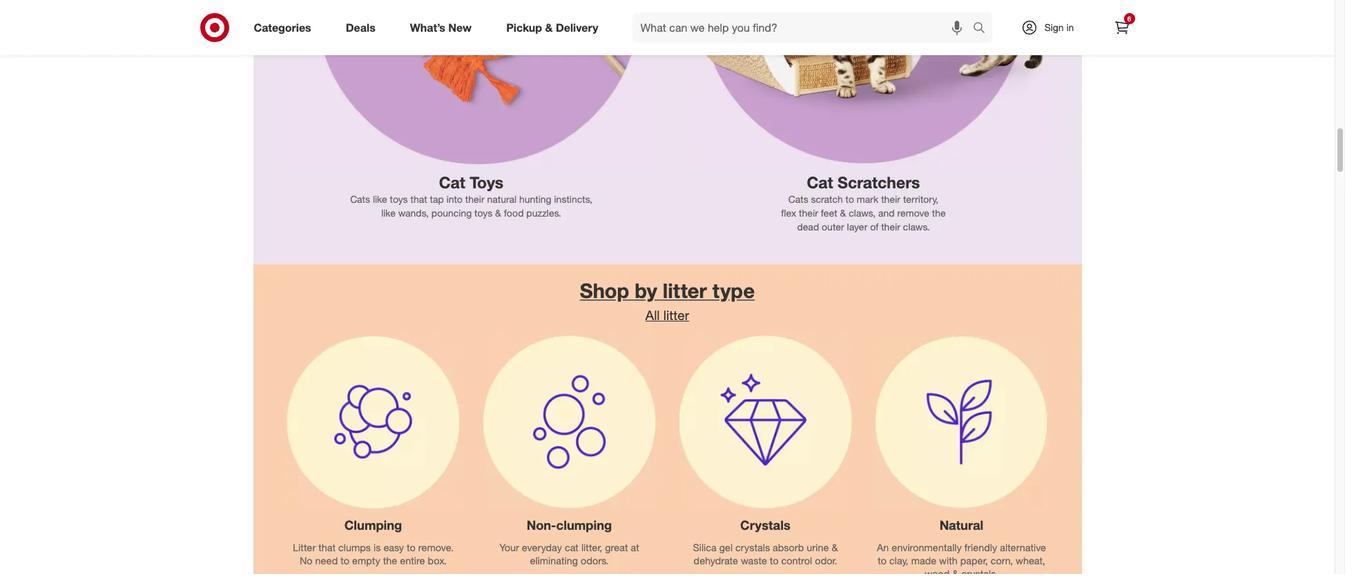 Task type: vqa. For each thing, say whether or not it's contained in the screenshot.
Halal Option
no



Task type: locate. For each thing, give the bounding box(es) containing it.
like
[[373, 193, 387, 205], [381, 207, 396, 219]]

cat inside the cat toys cats like toys that tap into their natural hunting instincts, like wands, pouncing toys & food puzzles.
[[439, 173, 465, 192]]

2 cat from the left
[[807, 173, 833, 192]]

corn,
[[991, 555, 1013, 567]]

& down natural
[[495, 207, 501, 219]]

waste
[[741, 555, 767, 567]]

natural
[[487, 193, 517, 205]]

toys up wands,
[[390, 193, 408, 205]]

to down an at the bottom right
[[878, 555, 887, 567]]

cat for cat scratchers
[[807, 173, 833, 192]]

made
[[911, 555, 937, 567]]

what's
[[410, 20, 445, 34]]

outer
[[822, 221, 844, 233]]

that inside litter that clumps is easy to remove. no need to empty the entire box.
[[319, 542, 336, 554]]

1 horizontal spatial the
[[932, 207, 946, 219]]

absorb
[[773, 542, 804, 554]]

cat
[[439, 173, 465, 192], [807, 173, 833, 192]]

gel
[[719, 542, 733, 554]]

0 horizontal spatial cats
[[350, 193, 370, 205]]

toys down natural
[[475, 207, 493, 219]]

eliminating
[[530, 555, 578, 567]]

1 cat from the left
[[439, 173, 465, 192]]

1 horizontal spatial cat
[[807, 173, 833, 192]]

1 cats from the left
[[350, 193, 370, 205]]

puzzles.
[[527, 207, 561, 219]]

empty
[[352, 555, 380, 567]]

like left wands,
[[381, 207, 396, 219]]

1 vertical spatial the
[[383, 555, 397, 567]]

0 vertical spatial toys
[[390, 193, 408, 205]]

paper,
[[961, 555, 988, 567]]

0 horizontal spatial that
[[319, 542, 336, 554]]

6
[[1128, 15, 1131, 23]]

mark
[[857, 193, 879, 205]]

1 vertical spatial toys
[[475, 207, 493, 219]]

0 vertical spatial the
[[932, 207, 946, 219]]

environmentally
[[892, 542, 962, 554]]

litter
[[293, 542, 316, 554]]

to down absorb
[[770, 555, 779, 567]]

into
[[447, 193, 463, 205]]

toys
[[390, 193, 408, 205], [475, 207, 493, 219]]

your
[[500, 542, 519, 554]]

1 vertical spatial litter
[[664, 307, 689, 323]]

& inside an environmentally friendly alternative to clay, made with paper, corn, wheat, wood & crystals.
[[953, 568, 959, 575]]

their up and on the top right of page
[[881, 193, 901, 205]]

box.
[[428, 555, 447, 567]]

litter
[[663, 278, 707, 303], [664, 307, 689, 323]]

the down territory,
[[932, 207, 946, 219]]

clumping
[[556, 518, 612, 533]]

crystals.
[[962, 568, 998, 575]]

in
[[1067, 21, 1074, 33]]

layer
[[847, 221, 868, 233]]

& up odor.
[[832, 542, 838, 554]]

clumping
[[344, 518, 402, 533]]

categories link
[[242, 12, 329, 43]]

2 cats from the left
[[789, 193, 809, 205]]

scratchers
[[838, 173, 920, 192]]

0 vertical spatial litter
[[663, 278, 707, 303]]

& right feet
[[840, 207, 846, 219]]

cats inside "cat scratchers cats scratch to mark their territory, flex their feet & claws, and remove the dead outer layer of their claws."
[[789, 193, 809, 205]]

is
[[374, 542, 381, 554]]

cat inside "cat scratchers cats scratch to mark their territory, flex their feet & claws, and remove the dead outer layer of their claws."
[[807, 173, 833, 192]]

&
[[545, 20, 553, 34], [495, 207, 501, 219], [840, 207, 846, 219], [832, 542, 838, 554], [953, 568, 959, 575]]

what's new
[[410, 20, 472, 34]]

search button
[[967, 12, 1000, 46]]

type
[[713, 278, 755, 303]]

the
[[932, 207, 946, 219], [383, 555, 397, 567]]

clay,
[[890, 555, 909, 567]]

to up entire
[[407, 542, 416, 554]]

feet
[[821, 207, 838, 219]]

alternative
[[1000, 542, 1046, 554]]

hunting
[[519, 193, 552, 205]]

litter right all
[[664, 307, 689, 323]]

& right pickup
[[545, 20, 553, 34]]

1 vertical spatial that
[[319, 542, 336, 554]]

cat up scratch
[[807, 173, 833, 192]]

the down 'easy'
[[383, 555, 397, 567]]

litter right by
[[663, 278, 707, 303]]

new
[[448, 20, 472, 34]]

scratch
[[811, 193, 843, 205]]

entire
[[400, 555, 425, 567]]

cat
[[565, 542, 579, 554]]

1 horizontal spatial cats
[[789, 193, 809, 205]]

shop by litter type link
[[270, 278, 1065, 303]]

cat up into
[[439, 173, 465, 192]]

that up wands,
[[411, 193, 427, 205]]

& down 'with'
[[953, 568, 959, 575]]

that up the need
[[319, 542, 336, 554]]

by
[[635, 278, 657, 303]]

their
[[465, 193, 485, 205], [881, 193, 901, 205], [799, 207, 818, 219], [881, 221, 901, 233]]

like left tap
[[373, 193, 387, 205]]

cats
[[350, 193, 370, 205], [789, 193, 809, 205]]

1 horizontal spatial that
[[411, 193, 427, 205]]

0 horizontal spatial toys
[[390, 193, 408, 205]]

the inside litter that clumps is easy to remove. no need to empty the entire box.
[[383, 555, 397, 567]]

cats for cat scratchers
[[789, 193, 809, 205]]

0 horizontal spatial the
[[383, 555, 397, 567]]

shop
[[580, 278, 629, 303]]

silica
[[693, 542, 717, 554]]

to inside "silica gel crystals absorb urine & dehydrate waste to control odor."
[[770, 555, 779, 567]]

cat for cat toys
[[439, 173, 465, 192]]

your everyday cat litter, great at eliminating odors.
[[500, 542, 639, 567]]

0 horizontal spatial cat
[[439, 173, 465, 192]]

toys
[[470, 173, 504, 192]]

crystals
[[740, 518, 791, 533]]

their up "dead"
[[799, 207, 818, 219]]

0 vertical spatial that
[[411, 193, 427, 205]]

their right into
[[465, 193, 485, 205]]

to left mark
[[846, 193, 854, 205]]

cats inside the cat toys cats like toys that tap into their natural hunting instincts, like wands, pouncing toys & food puzzles.
[[350, 193, 370, 205]]

pickup
[[506, 20, 542, 34]]

1 horizontal spatial toys
[[475, 207, 493, 219]]



Task type: describe. For each thing, give the bounding box(es) containing it.
their inside the cat toys cats like toys that tap into their natural hunting instincts, like wands, pouncing toys & food puzzles.
[[465, 193, 485, 205]]

the inside "cat scratchers cats scratch to mark their territory, flex their feet & claws, and remove the dead outer layer of their claws."
[[932, 207, 946, 219]]

territory,
[[903, 193, 939, 205]]

odor.
[[815, 555, 837, 567]]

& inside "cat scratchers cats scratch to mark their territory, flex their feet & claws, and remove the dead outer layer of their claws."
[[840, 207, 846, 219]]

of
[[870, 221, 879, 233]]

no
[[300, 555, 313, 567]]

remove
[[897, 207, 930, 219]]

all
[[646, 307, 660, 323]]

& inside "silica gel crystals absorb urine & dehydrate waste to control odor."
[[832, 542, 838, 554]]

pouncing
[[431, 207, 472, 219]]

6 link
[[1107, 12, 1137, 43]]

What can we help you find? suggestions appear below search field
[[632, 12, 976, 43]]

food
[[504, 207, 524, 219]]

urine
[[807, 542, 829, 554]]

0 vertical spatial like
[[373, 193, 387, 205]]

at
[[631, 542, 639, 554]]

an
[[877, 542, 889, 554]]

clumps
[[338, 542, 371, 554]]

cat toys cats like toys that tap into their natural hunting instincts, like wands, pouncing toys & food puzzles.
[[350, 173, 592, 219]]

sign
[[1045, 21, 1064, 33]]

dehydrate
[[694, 555, 738, 567]]

litter,
[[581, 542, 602, 554]]

control
[[782, 555, 812, 567]]

wands,
[[398, 207, 429, 219]]

natural
[[940, 518, 984, 533]]

deals
[[346, 20, 376, 34]]

friendly
[[965, 542, 997, 554]]

1 vertical spatial like
[[381, 207, 396, 219]]

& inside the cat toys cats like toys that tap into their natural hunting instincts, like wands, pouncing toys & food puzzles.
[[495, 207, 501, 219]]

need
[[315, 555, 338, 567]]

great
[[605, 542, 628, 554]]

sign in link
[[1009, 12, 1096, 43]]

odors.
[[581, 555, 609, 567]]

dead
[[797, 221, 819, 233]]

shop by litter type all litter
[[580, 278, 755, 323]]

silica gel crystals absorb urine & dehydrate waste to control odor.
[[693, 542, 838, 567]]

categories
[[254, 20, 311, 34]]

search
[[967, 22, 1000, 36]]

what's new link
[[398, 12, 489, 43]]

cats for cat toys
[[350, 193, 370, 205]]

and
[[878, 207, 895, 219]]

easy
[[384, 542, 404, 554]]

sign in
[[1045, 21, 1074, 33]]

crystals
[[736, 542, 770, 554]]

that inside the cat toys cats like toys that tap into their natural hunting instincts, like wands, pouncing toys & food puzzles.
[[411, 193, 427, 205]]

claws,
[[849, 207, 876, 219]]

their down and on the top right of page
[[881, 221, 901, 233]]

non-
[[527, 518, 556, 533]]

pickup & delivery
[[506, 20, 598, 34]]

flex
[[781, 207, 796, 219]]

litter that clumps is easy to remove. no need to empty the entire box.
[[293, 542, 454, 567]]

wood
[[925, 568, 950, 575]]

tap
[[430, 193, 444, 205]]

everyday
[[522, 542, 562, 554]]

wheat,
[[1016, 555, 1045, 567]]

non-clumping
[[527, 518, 612, 533]]

delivery
[[556, 20, 598, 34]]

to down clumps
[[341, 555, 349, 567]]

to inside "cat scratchers cats scratch to mark their territory, flex their feet & claws, and remove the dead outer layer of their claws."
[[846, 193, 854, 205]]

claws.
[[903, 221, 930, 233]]

remove.
[[418, 542, 454, 554]]

pickup & delivery link
[[495, 12, 616, 43]]

cat scratchers cats scratch to mark their territory, flex their feet & claws, and remove the dead outer layer of their claws.
[[781, 173, 946, 233]]

instincts,
[[554, 193, 592, 205]]

to inside an environmentally friendly alternative to clay, made with paper, corn, wheat, wood & crystals.
[[878, 555, 887, 567]]

deals link
[[334, 12, 393, 43]]

with
[[939, 555, 958, 567]]

an environmentally friendly alternative to clay, made with paper, corn, wheat, wood & crystals.
[[877, 542, 1046, 575]]



